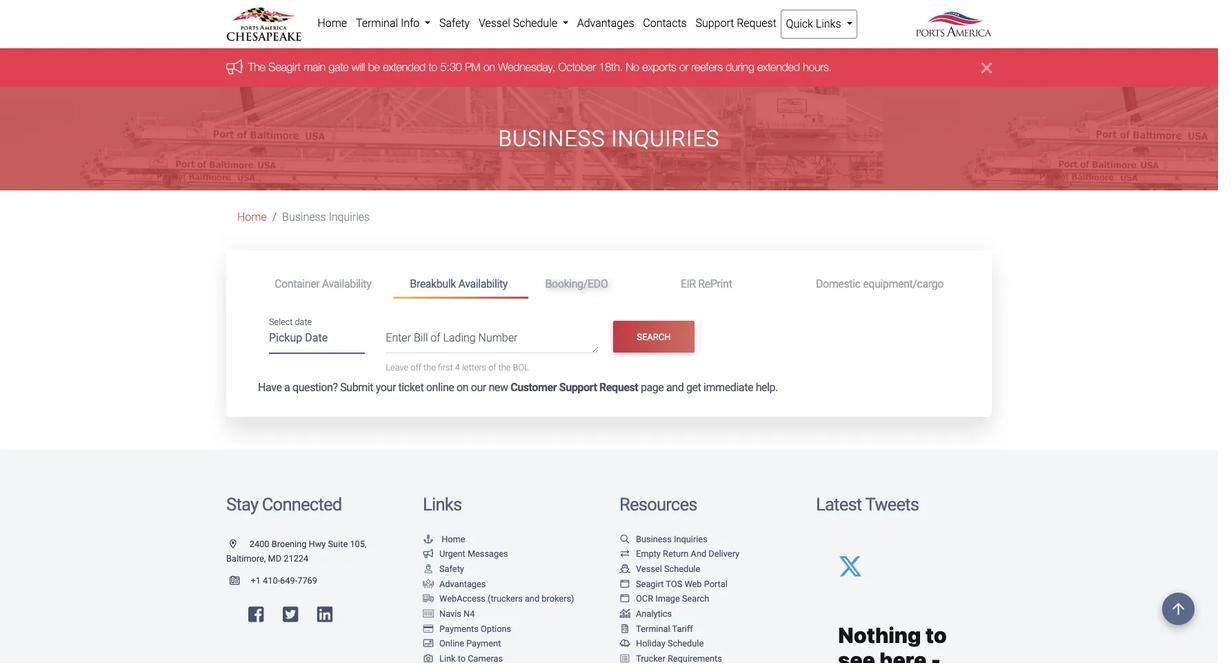 Task type: describe. For each thing, give the bounding box(es) containing it.
container
[[275, 277, 320, 290]]

container storage image
[[423, 610, 434, 619]]

+1 410-649-7769
[[251, 576, 317, 586]]

during
[[726, 61, 755, 73]]

breakbulk
[[410, 277, 456, 290]]

649-
[[280, 576, 298, 586]]

0 vertical spatial links
[[816, 17, 842, 30]]

truck container image
[[423, 595, 434, 604]]

image
[[656, 594, 680, 604]]

schedule for holiday schedule link
[[668, 638, 704, 649]]

0 horizontal spatial request
[[600, 381, 639, 394]]

return
[[663, 549, 689, 559]]

2400
[[250, 539, 269, 549]]

customer
[[511, 381, 557, 394]]

online
[[426, 381, 454, 394]]

search image
[[620, 535, 631, 544]]

1 extended from the left
[[383, 61, 426, 73]]

terminal tariff link
[[620, 623, 693, 634]]

2 safety from the top
[[440, 564, 464, 574]]

online
[[440, 638, 464, 649]]

exports
[[643, 61, 677, 73]]

resources
[[620, 494, 697, 515]]

user hard hat image
[[423, 565, 434, 574]]

the seagirt main gate will be extended to 5:30 pm on wednesday, october 18th.  no exports or reefers during extended hours.
[[248, 61, 832, 73]]

domestic equipment/cargo link
[[800, 271, 961, 297]]

submit
[[340, 381, 373, 394]]

2 vertical spatial home
[[442, 534, 466, 544]]

1 vertical spatial links
[[423, 494, 462, 515]]

our
[[471, 381, 486, 394]]

1 horizontal spatial vessel
[[636, 564, 662, 574]]

2 the from the left
[[499, 362, 511, 373]]

off
[[411, 362, 422, 373]]

leave off the first 4 letters of the bol
[[386, 362, 529, 373]]

facebook square image
[[248, 606, 264, 623]]

webaccess (truckers and brokers) link
[[423, 594, 574, 604]]

0 horizontal spatial home link
[[237, 211, 267, 224]]

webaccess (truckers and brokers)
[[440, 594, 574, 604]]

twitter square image
[[283, 606, 298, 623]]

holiday schedule link
[[620, 638, 704, 649]]

bells image
[[620, 640, 631, 649]]

2 vertical spatial business inquiries
[[636, 534, 708, 544]]

payments options link
[[423, 623, 511, 634]]

2 vertical spatial inquiries
[[674, 534, 708, 544]]

browser image for ocr
[[620, 595, 631, 604]]

1 vertical spatial on
[[457, 381, 469, 394]]

navis n4 link
[[423, 609, 475, 619]]

navis
[[440, 609, 462, 619]]

or
[[680, 61, 689, 73]]

customer support request link
[[511, 381, 639, 394]]

business inquiries link
[[620, 534, 708, 544]]

empty return and delivery link
[[620, 549, 740, 559]]

quick links
[[786, 17, 844, 30]]

ticket
[[399, 381, 424, 394]]

1 vertical spatial business inquiries
[[282, 211, 370, 224]]

eir
[[681, 277, 696, 290]]

select
[[269, 317, 293, 327]]

empty
[[636, 549, 661, 559]]

october
[[559, 61, 596, 73]]

booking/edo link
[[529, 271, 664, 297]]

seagirt tos web portal link
[[620, 579, 728, 589]]

0 vertical spatial vessel schedule link
[[474, 10, 573, 37]]

the
[[248, 61, 266, 73]]

exchange image
[[620, 550, 631, 559]]

navis n4
[[440, 609, 475, 619]]

md
[[268, 554, 282, 564]]

home for home link associated with terminal info link
[[318, 17, 347, 30]]

analytics
[[636, 609, 672, 619]]

holiday
[[636, 638, 666, 649]]

the seagirt main gate will be extended to 5:30 pm on wednesday, october 18th.  no exports or reefers during extended hours. alert
[[0, 49, 1219, 87]]

options
[[481, 623, 511, 634]]

Enter Bill of Lading Number text field
[[386, 330, 599, 353]]

Select date text field
[[269, 327, 365, 354]]

n4
[[464, 609, 475, 619]]

wednesday,
[[498, 61, 556, 73]]

gate
[[329, 61, 349, 73]]

file invoice image
[[620, 625, 631, 634]]

domestic equipment/cargo
[[816, 277, 944, 290]]

105,
[[350, 539, 367, 549]]

terminal info link
[[352, 10, 435, 37]]

suite
[[328, 539, 348, 549]]

0 vertical spatial support
[[696, 17, 734, 30]]

1 horizontal spatial of
[[489, 362, 497, 373]]

holiday schedule
[[636, 638, 704, 649]]

1 horizontal spatial advantages
[[577, 17, 635, 30]]

online payment
[[440, 638, 501, 649]]

hwy
[[309, 539, 326, 549]]

number
[[479, 331, 518, 344]]

online payment link
[[423, 638, 501, 649]]

delivery
[[709, 549, 740, 559]]

safety link for 'vessel schedule' link to the top
[[435, 10, 474, 37]]

container availability link
[[258, 271, 393, 297]]

18th.
[[599, 61, 623, 73]]

get
[[687, 381, 701, 394]]

1 the from the left
[[424, 362, 436, 373]]

seagirt inside alert
[[269, 61, 301, 73]]

quick links link
[[781, 10, 858, 39]]

be
[[368, 61, 380, 73]]

0 horizontal spatial bullhorn image
[[226, 59, 248, 74]]

a
[[284, 381, 290, 394]]

1 horizontal spatial vessel schedule
[[636, 564, 701, 574]]

1 safety from the top
[[440, 17, 470, 30]]

pm
[[465, 61, 481, 73]]

web
[[685, 579, 702, 589]]



Task type: vqa. For each thing, say whether or not it's contained in the screenshot.
the right Trucker
no



Task type: locate. For each thing, give the bounding box(es) containing it.
terminal left info
[[356, 17, 398, 30]]

support request
[[696, 17, 777, 30]]

1 vertical spatial request
[[600, 381, 639, 394]]

support request link
[[691, 10, 781, 37]]

1 vertical spatial inquiries
[[329, 211, 370, 224]]

1 vertical spatial home link
[[237, 211, 267, 224]]

terminal for terminal tariff
[[636, 623, 670, 634]]

browser image up analytics image
[[620, 595, 631, 604]]

immediate
[[704, 381, 754, 394]]

business
[[499, 126, 605, 152], [282, 211, 326, 224], [636, 534, 672, 544]]

links up anchor image
[[423, 494, 462, 515]]

0 vertical spatial of
[[431, 331, 441, 344]]

availability right the breakbulk
[[459, 277, 508, 290]]

1 horizontal spatial vessel schedule link
[[620, 564, 701, 574]]

advantages up the webaccess
[[440, 579, 486, 589]]

home link for terminal info link
[[313, 10, 352, 37]]

vessel schedule up 'wednesday,'
[[479, 17, 560, 30]]

urgent messages link
[[423, 549, 508, 559]]

camera image
[[423, 655, 434, 663]]

1 horizontal spatial business
[[499, 126, 605, 152]]

0 vertical spatial on
[[484, 61, 495, 73]]

0 vertical spatial bullhorn image
[[226, 59, 248, 74]]

of
[[431, 331, 441, 344], [489, 362, 497, 373]]

0 horizontal spatial seagirt
[[269, 61, 301, 73]]

first
[[438, 362, 453, 373]]

1 horizontal spatial links
[[816, 17, 842, 30]]

availability right container
[[322, 277, 371, 290]]

and left the get on the right of page
[[667, 381, 684, 394]]

2 horizontal spatial home link
[[423, 534, 466, 544]]

1 vertical spatial vessel schedule link
[[620, 564, 701, 574]]

seagirt tos web portal
[[636, 579, 728, 589]]

have
[[258, 381, 282, 394]]

0 horizontal spatial advantages link
[[423, 579, 486, 589]]

0 vertical spatial home link
[[313, 10, 352, 37]]

vessel down empty
[[636, 564, 662, 574]]

advantages link
[[573, 10, 639, 37], [423, 579, 486, 589]]

help.
[[756, 381, 778, 394]]

0 horizontal spatial the
[[424, 362, 436, 373]]

vessel schedule link
[[474, 10, 573, 37], [620, 564, 701, 574]]

and left brokers)
[[525, 594, 540, 604]]

main
[[304, 61, 326, 73]]

0 vertical spatial search
[[637, 332, 671, 342]]

browser image for seagirt
[[620, 580, 631, 589]]

0 vertical spatial home
[[318, 17, 347, 30]]

0 horizontal spatial home
[[237, 211, 267, 224]]

support right customer
[[559, 381, 597, 394]]

seagirt right the the
[[269, 61, 301, 73]]

vessel schedule up the seagirt tos web portal link
[[636, 564, 701, 574]]

advantages up 18th.
[[577, 17, 635, 30]]

stay
[[226, 494, 258, 515]]

and
[[667, 381, 684, 394], [525, 594, 540, 604]]

0 horizontal spatial advantages
[[440, 579, 486, 589]]

urgent messages
[[440, 549, 508, 559]]

advantages link up 18th.
[[573, 10, 639, 37]]

eir reprint link
[[664, 271, 800, 297]]

schedule up the seagirt main gate will be extended to 5:30 pm on wednesday, october 18th.  no exports or reefers during extended hours. link
[[513, 17, 558, 30]]

0 vertical spatial request
[[737, 17, 777, 30]]

0 horizontal spatial and
[[525, 594, 540, 604]]

1 horizontal spatial and
[[667, 381, 684, 394]]

1 horizontal spatial extended
[[758, 61, 800, 73]]

quick
[[786, 17, 813, 30]]

search button
[[613, 321, 695, 353]]

and
[[691, 549, 707, 559]]

eir reprint
[[681, 277, 732, 290]]

0 vertical spatial seagirt
[[269, 61, 301, 73]]

1 vertical spatial search
[[682, 594, 710, 604]]

vessel schedule link down empty
[[620, 564, 701, 574]]

home for the leftmost home link
[[237, 211, 267, 224]]

search inside button
[[637, 332, 671, 342]]

1 vertical spatial schedule
[[664, 564, 701, 574]]

0 vertical spatial browser image
[[620, 580, 631, 589]]

+1 410-649-7769 link
[[226, 576, 317, 586]]

1 horizontal spatial terminal
[[636, 623, 670, 634]]

1 vertical spatial bullhorn image
[[423, 550, 434, 559]]

on left the 'our' at the bottom
[[457, 381, 469, 394]]

payment
[[467, 638, 501, 649]]

vessel up pm
[[479, 17, 510, 30]]

home link for the urgent messages link
[[423, 534, 466, 544]]

1 horizontal spatial seagirt
[[636, 579, 664, 589]]

browser image inside the seagirt tos web portal link
[[620, 580, 631, 589]]

leave
[[386, 362, 409, 373]]

1 horizontal spatial the
[[499, 362, 511, 373]]

search
[[637, 332, 671, 342], [682, 594, 710, 604]]

0 horizontal spatial of
[[431, 331, 441, 344]]

1 vertical spatial of
[[489, 362, 497, 373]]

webaccess
[[440, 594, 486, 604]]

1 vertical spatial seagirt
[[636, 579, 664, 589]]

reefers
[[692, 61, 723, 73]]

broening
[[272, 539, 307, 549]]

1 vertical spatial home
[[237, 211, 267, 224]]

1 availability from the left
[[322, 277, 371, 290]]

ocr image search
[[636, 594, 710, 604]]

1 horizontal spatial search
[[682, 594, 710, 604]]

new
[[489, 381, 508, 394]]

1 horizontal spatial home
[[318, 17, 347, 30]]

terminal
[[356, 17, 398, 30], [636, 623, 670, 634]]

1 vertical spatial advantages
[[440, 579, 486, 589]]

1 horizontal spatial bullhorn image
[[423, 550, 434, 559]]

phone office image
[[230, 577, 251, 586]]

list alt image
[[620, 655, 631, 663]]

1 vertical spatial and
[[525, 594, 540, 604]]

support up reefers
[[696, 17, 734, 30]]

page
[[641, 381, 664, 394]]

request left page
[[600, 381, 639, 394]]

links right quick
[[816, 17, 842, 30]]

letters
[[462, 362, 487, 373]]

terminal for terminal info
[[356, 17, 398, 30]]

availability for container availability
[[322, 277, 371, 290]]

schedule up seagirt tos web portal on the right
[[664, 564, 701, 574]]

latest
[[816, 494, 862, 515]]

schedule
[[513, 17, 558, 30], [664, 564, 701, 574], [668, 638, 704, 649]]

tweets
[[866, 494, 919, 515]]

0 horizontal spatial links
[[423, 494, 462, 515]]

vessel schedule
[[479, 17, 560, 30], [636, 564, 701, 574]]

(truckers
[[488, 594, 523, 604]]

bullhorn image inside the urgent messages link
[[423, 550, 434, 559]]

2 extended from the left
[[758, 61, 800, 73]]

map marker alt image
[[230, 540, 247, 549]]

0 horizontal spatial search
[[637, 332, 671, 342]]

hours.
[[803, 61, 832, 73]]

schedule for 'vessel schedule' link to the right
[[664, 564, 701, 574]]

1 horizontal spatial support
[[696, 17, 734, 30]]

1 vertical spatial safety
[[440, 564, 464, 574]]

1 horizontal spatial home link
[[313, 10, 352, 37]]

1 browser image from the top
[[620, 580, 631, 589]]

latest tweets
[[816, 494, 919, 515]]

410-
[[263, 576, 280, 586]]

seagirt
[[269, 61, 301, 73], [636, 579, 664, 589]]

terminal down the analytics
[[636, 623, 670, 634]]

availability for breakbulk availability
[[459, 277, 508, 290]]

date
[[295, 317, 312, 327]]

bol
[[513, 362, 529, 373]]

safety link up 5:30
[[435, 10, 474, 37]]

payments options
[[440, 623, 511, 634]]

of right letters
[[489, 362, 497, 373]]

on inside alert
[[484, 61, 495, 73]]

safety link for left the advantages link
[[423, 564, 464, 574]]

0 horizontal spatial extended
[[383, 61, 426, 73]]

go to top image
[[1163, 593, 1195, 625]]

ocr
[[636, 594, 653, 604]]

credit card image
[[423, 625, 434, 634]]

availability inside 'link'
[[459, 277, 508, 290]]

2 vertical spatial schedule
[[668, 638, 704, 649]]

hand receiving image
[[423, 580, 434, 589]]

0 vertical spatial and
[[667, 381, 684, 394]]

contacts link
[[639, 10, 691, 37]]

ship image
[[620, 565, 631, 574]]

vessel schedule link up 'wednesday,'
[[474, 10, 573, 37]]

1 horizontal spatial request
[[737, 17, 777, 30]]

1 vertical spatial vessel schedule
[[636, 564, 701, 574]]

+1
[[251, 576, 261, 586]]

2 vertical spatial home link
[[423, 534, 466, 544]]

safety link down urgent
[[423, 564, 464, 574]]

extended left to
[[383, 61, 426, 73]]

terminal info
[[356, 17, 422, 30]]

0 vertical spatial vessel
[[479, 17, 510, 30]]

0 vertical spatial business
[[499, 126, 605, 152]]

of right bill at the left of page
[[431, 331, 441, 344]]

stay connected
[[226, 494, 342, 515]]

baltimore,
[[226, 554, 266, 564]]

4
[[455, 362, 460, 373]]

equipment/cargo
[[863, 277, 944, 290]]

home link
[[313, 10, 352, 37], [237, 211, 267, 224], [423, 534, 466, 544]]

seagirt up the ocr on the bottom right of the page
[[636, 579, 664, 589]]

2 horizontal spatial business
[[636, 534, 672, 544]]

2400 broening hwy suite 105, baltimore, md 21224
[[226, 539, 367, 564]]

0 vertical spatial advantages
[[577, 17, 635, 30]]

0 vertical spatial safety link
[[435, 10, 474, 37]]

request
[[737, 17, 777, 30], [600, 381, 639, 394]]

analytics image
[[620, 610, 631, 619]]

vessel
[[479, 17, 510, 30], [636, 564, 662, 574]]

0 vertical spatial inquiries
[[611, 126, 720, 152]]

anchor image
[[423, 535, 434, 544]]

breakbulk availability link
[[393, 271, 529, 299]]

home
[[318, 17, 347, 30], [237, 211, 267, 224], [442, 534, 466, 544]]

2 browser image from the top
[[620, 595, 631, 604]]

1 vertical spatial safety link
[[423, 564, 464, 574]]

schedule down tariff
[[668, 638, 704, 649]]

request left quick
[[737, 17, 777, 30]]

brokers)
[[542, 594, 574, 604]]

advantages link up the webaccess
[[423, 579, 486, 589]]

0 vertical spatial safety
[[440, 17, 470, 30]]

0 vertical spatial schedule
[[513, 17, 558, 30]]

extended right 'during'
[[758, 61, 800, 73]]

the right off
[[424, 362, 436, 373]]

1 vertical spatial support
[[559, 381, 597, 394]]

0 vertical spatial business inquiries
[[499, 126, 720, 152]]

search down web
[[682, 594, 710, 604]]

0 vertical spatial vessel schedule
[[479, 17, 560, 30]]

empty return and delivery
[[636, 549, 740, 559]]

the left bol
[[499, 362, 511, 373]]

support
[[696, 17, 734, 30], [559, 381, 597, 394]]

search up page
[[637, 332, 671, 342]]

0 horizontal spatial terminal
[[356, 17, 398, 30]]

browser image down ship icon
[[620, 580, 631, 589]]

1 horizontal spatial availability
[[459, 277, 508, 290]]

2 horizontal spatial home
[[442, 534, 466, 544]]

1 vertical spatial terminal
[[636, 623, 670, 634]]

1 vertical spatial browser image
[[620, 595, 631, 604]]

terminal tariff
[[636, 623, 693, 634]]

0 vertical spatial advantages link
[[573, 10, 639, 37]]

0 horizontal spatial vessel schedule
[[479, 17, 560, 30]]

1 horizontal spatial advantages link
[[573, 10, 639, 37]]

0 horizontal spatial vessel schedule link
[[474, 10, 573, 37]]

breakbulk availability
[[410, 277, 508, 290]]

0 horizontal spatial availability
[[322, 277, 371, 290]]

have a question? submit your ticket online on our new customer support request page and get immediate help.
[[258, 381, 778, 394]]

0 horizontal spatial business
[[282, 211, 326, 224]]

on right pm
[[484, 61, 495, 73]]

credit card front image
[[423, 640, 434, 649]]

lading
[[443, 331, 476, 344]]

enter bill of lading number
[[386, 331, 518, 344]]

container availability
[[275, 277, 371, 290]]

1 vertical spatial business
[[282, 211, 326, 224]]

enter
[[386, 331, 411, 344]]

0 horizontal spatial on
[[457, 381, 469, 394]]

safety up 5:30
[[440, 17, 470, 30]]

0 horizontal spatial vessel
[[479, 17, 510, 30]]

the seagirt main gate will be extended to 5:30 pm on wednesday, october 18th.  no exports or reefers during extended hours. link
[[248, 61, 832, 73]]

2 availability from the left
[[459, 277, 508, 290]]

browser image inside ocr image search link
[[620, 595, 631, 604]]

1 vertical spatial vessel
[[636, 564, 662, 574]]

bullhorn image
[[226, 59, 248, 74], [423, 550, 434, 559]]

safety down urgent
[[440, 564, 464, 574]]

safety
[[440, 17, 470, 30], [440, 564, 464, 574]]

close image
[[982, 60, 992, 76]]

linkedin image
[[317, 606, 333, 623]]

2400 broening hwy suite 105, baltimore, md 21224 link
[[226, 539, 367, 564]]

browser image
[[620, 580, 631, 589], [620, 595, 631, 604]]

on
[[484, 61, 495, 73], [457, 381, 469, 394]]

1 vertical spatial advantages link
[[423, 579, 486, 589]]

will
[[352, 61, 365, 73]]

0 vertical spatial terminal
[[356, 17, 398, 30]]

1 horizontal spatial on
[[484, 61, 495, 73]]

0 horizontal spatial support
[[559, 381, 597, 394]]

2 vertical spatial business
[[636, 534, 672, 544]]



